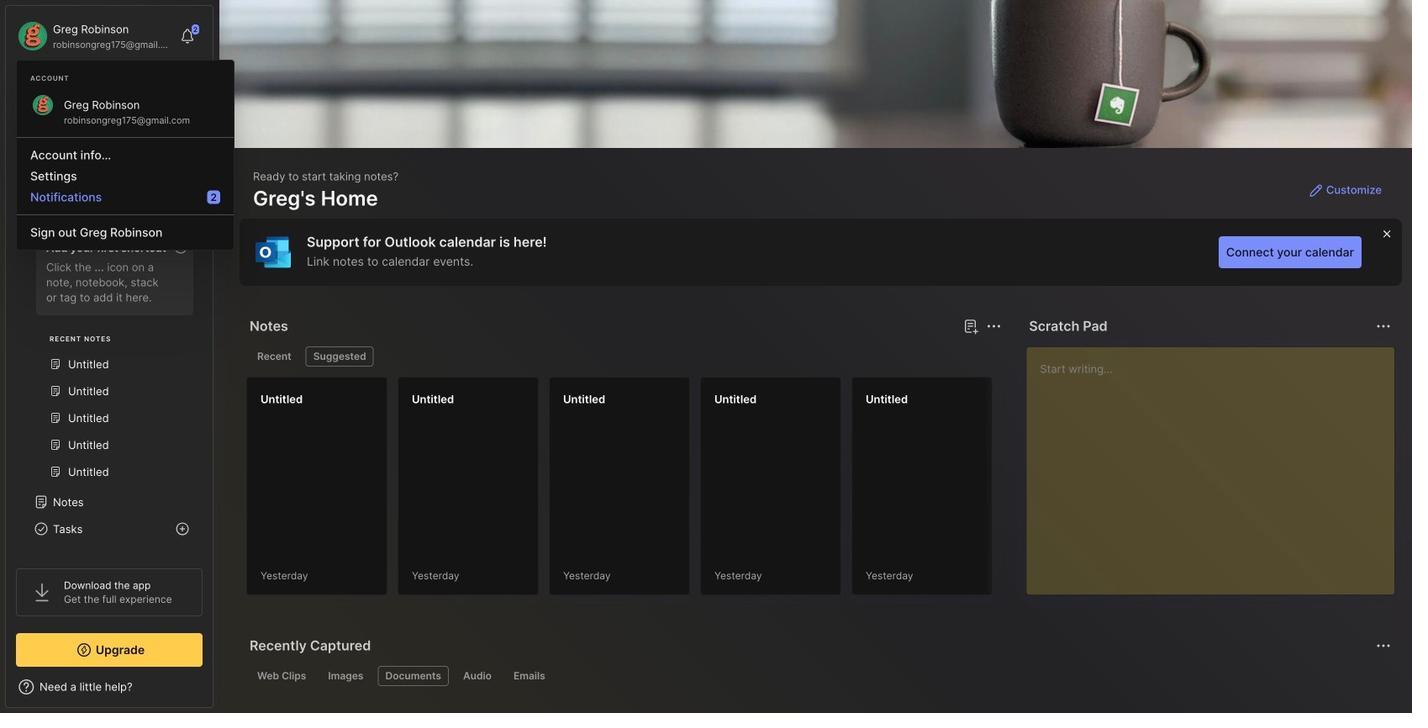 Task type: locate. For each thing, give the bounding box(es) containing it.
tab list
[[250, 347, 999, 367], [250, 666, 1389, 686]]

dropdown list menu
[[17, 130, 234, 243]]

tab
[[250, 347, 299, 367], [306, 347, 374, 367], [250, 666, 314, 686], [321, 666, 371, 686], [378, 666, 449, 686], [456, 666, 500, 686], [506, 666, 553, 686]]

Start writing… text field
[[1041, 347, 1394, 581]]

row group
[[246, 377, 1413, 606]]

0 vertical spatial tab list
[[250, 347, 999, 367]]

More actions field
[[983, 315, 1006, 338], [1373, 315, 1396, 338], [1373, 634, 1396, 658]]

tree
[[6, 164, 213, 697]]

main element
[[0, 0, 219, 713]]

None search field
[[46, 83, 180, 103]]

tree inside "main" element
[[6, 164, 213, 697]]

group
[[16, 225, 202, 495]]

more actions image
[[984, 316, 1004, 336]]

1 vertical spatial tab list
[[250, 666, 1389, 686]]

WHAT'S NEW field
[[6, 674, 213, 701]]



Task type: vqa. For each thing, say whether or not it's contained in the screenshot.
More actions field corresponding to Scratch Pad
no



Task type: describe. For each thing, give the bounding box(es) containing it.
2 tab list from the top
[[250, 666, 1389, 686]]

click to collapse image
[[212, 682, 225, 702]]

Search text field
[[46, 86, 180, 102]]

more actions image
[[1374, 316, 1394, 336]]

1 tab list from the top
[[250, 347, 999, 367]]

none search field inside "main" element
[[46, 83, 180, 103]]

group inside 'tree'
[[16, 225, 202, 495]]

Account field
[[16, 19, 172, 53]]



